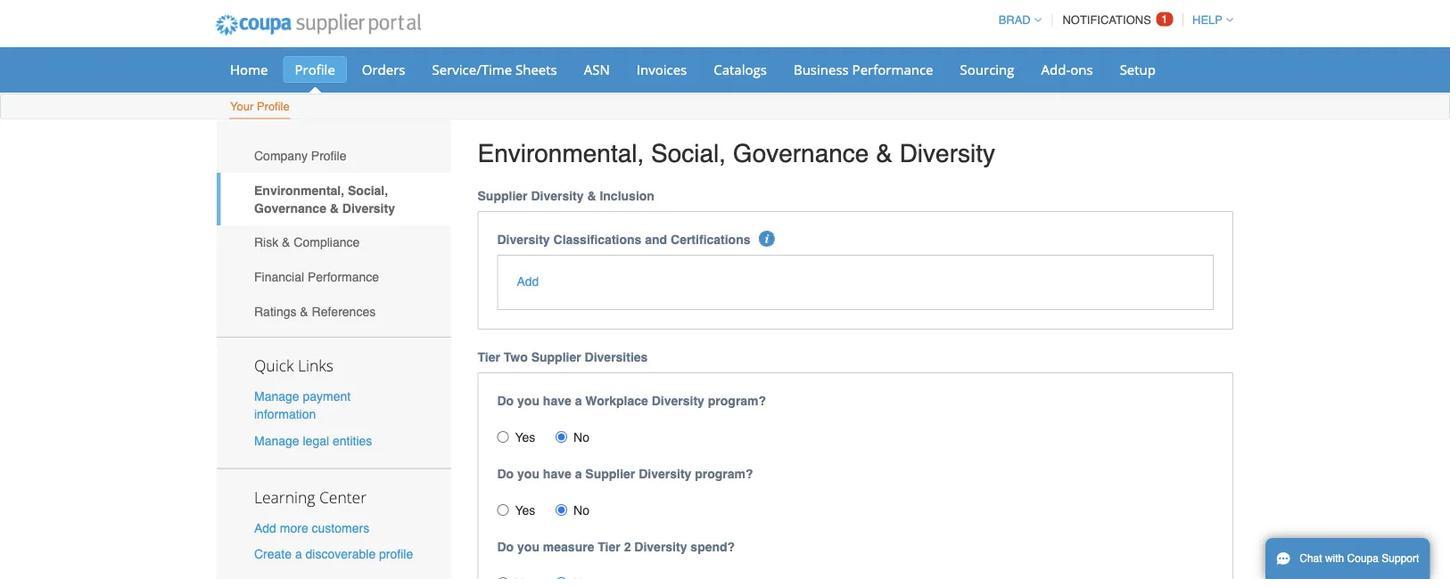 Task type: locate. For each thing, give the bounding box(es) containing it.
add
[[517, 275, 539, 289], [254, 521, 276, 536]]

1 vertical spatial environmental, social, governance & diversity
[[254, 183, 395, 215]]

ratings & references
[[254, 305, 376, 319]]

1 horizontal spatial performance
[[852, 60, 934, 78]]

0 vertical spatial add
[[517, 275, 539, 289]]

references
[[312, 305, 376, 319]]

& left inclusion
[[587, 189, 596, 203]]

environmental, down company profile
[[254, 183, 344, 198]]

with
[[1325, 553, 1345, 566]]

add-ons
[[1041, 60, 1093, 78]]

performance up references
[[308, 270, 379, 284]]

environmental, inside environmental, social, governance & diversity link
[[254, 183, 344, 198]]

supplier up add button
[[478, 189, 528, 203]]

your
[[230, 100, 254, 113]]

3 you from the top
[[517, 540, 540, 555]]

notifications 1
[[1063, 12, 1168, 27]]

navigation
[[991, 3, 1234, 37]]

have up measure
[[543, 467, 572, 481]]

environmental, up "supplier diversity & inclusion"
[[478, 139, 644, 168]]

manage payment information link
[[254, 390, 351, 422]]

0 vertical spatial tier
[[478, 350, 500, 365]]

program?
[[708, 394, 766, 408], [695, 467, 753, 481]]

risk
[[254, 236, 279, 250]]

ratings & references link
[[217, 294, 451, 329]]

supplier right two
[[531, 350, 581, 365]]

0 vertical spatial program?
[[708, 394, 766, 408]]

do for do you have a workplace diversity program?
[[497, 394, 514, 408]]

no down workplace at the bottom left of the page
[[574, 431, 590, 445]]

additional information image
[[759, 231, 775, 247]]

orders
[[362, 60, 405, 78]]

business performance link
[[782, 56, 945, 83]]

governance down business
[[733, 139, 869, 168]]

profile for company profile
[[311, 149, 347, 163]]

support
[[1382, 553, 1420, 566]]

add up two
[[517, 275, 539, 289]]

1 vertical spatial governance
[[254, 201, 326, 215]]

1 vertical spatial performance
[[308, 270, 379, 284]]

add-ons link
[[1030, 56, 1105, 83]]

learning
[[254, 487, 315, 508]]

your profile link
[[229, 96, 291, 119]]

2 yes from the top
[[515, 504, 536, 518]]

you
[[517, 394, 540, 408], [517, 467, 540, 481], [517, 540, 540, 555]]

have for supplier
[[543, 467, 572, 481]]

chat
[[1300, 553, 1323, 566]]

create
[[254, 547, 292, 562]]

profile right your
[[257, 100, 290, 113]]

profile down coupa supplier portal image
[[295, 60, 335, 78]]

1 have from the top
[[543, 394, 572, 408]]

manage inside the manage payment information
[[254, 390, 299, 404]]

tier
[[478, 350, 500, 365], [598, 540, 621, 555]]

1 horizontal spatial environmental, social, governance & diversity
[[478, 139, 995, 168]]

help
[[1193, 13, 1223, 27]]

0 horizontal spatial performance
[[308, 270, 379, 284]]

a right create
[[295, 547, 302, 562]]

social,
[[651, 139, 726, 168], [348, 183, 388, 198]]

no
[[574, 431, 590, 445], [574, 504, 590, 518]]

add more customers link
[[254, 521, 369, 536]]

1 horizontal spatial supplier
[[531, 350, 581, 365]]

program? for do you have a workplace diversity program?
[[708, 394, 766, 408]]

0 vertical spatial performance
[[852, 60, 934, 78]]

0 vertical spatial environmental,
[[478, 139, 644, 168]]

2 manage from the top
[[254, 434, 299, 448]]

manage for manage legal entities
[[254, 434, 299, 448]]

payment
[[303, 390, 351, 404]]

tier left 2
[[598, 540, 621, 555]]

environmental, social, governance & diversity up compliance
[[254, 183, 395, 215]]

1 no from the top
[[574, 431, 590, 445]]

0 vertical spatial a
[[575, 394, 582, 408]]

1 vertical spatial do
[[497, 467, 514, 481]]

chat with coupa support
[[1300, 553, 1420, 566]]

invoices
[[637, 60, 687, 78]]

coupa
[[1347, 553, 1379, 566]]

None radio
[[556, 432, 567, 443], [556, 505, 567, 516], [556, 578, 567, 580], [556, 432, 567, 443], [556, 505, 567, 516], [556, 578, 567, 580]]

asn link
[[572, 56, 622, 83]]

diversity inside environmental, social, governance & diversity
[[342, 201, 395, 215]]

profile link
[[283, 56, 347, 83]]

profile for your profile
[[257, 100, 290, 113]]

environmental, social, governance & diversity down catalogs link
[[478, 139, 995, 168]]

2 vertical spatial a
[[295, 547, 302, 562]]

0 horizontal spatial environmental,
[[254, 183, 344, 198]]

1 vertical spatial no
[[574, 504, 590, 518]]

2 horizontal spatial supplier
[[585, 467, 635, 481]]

1 yes from the top
[[515, 431, 536, 445]]

1 vertical spatial program?
[[695, 467, 753, 481]]

sourcing
[[960, 60, 1015, 78]]

0 vertical spatial have
[[543, 394, 572, 408]]

manage for manage payment information
[[254, 390, 299, 404]]

a left workplace at the bottom left of the page
[[575, 394, 582, 408]]

manage legal entities
[[254, 434, 372, 448]]

learning center
[[254, 487, 367, 508]]

& right risk
[[282, 236, 290, 250]]

supplier up do you measure tier 2 diversity spend?
[[585, 467, 635, 481]]

supplier diversity & inclusion
[[478, 189, 655, 203]]

1 vertical spatial supplier
[[531, 350, 581, 365]]

1 vertical spatial you
[[517, 467, 540, 481]]

1 horizontal spatial governance
[[733, 139, 869, 168]]

chat with coupa support button
[[1266, 539, 1430, 580]]

0 horizontal spatial add
[[254, 521, 276, 536]]

2 do from the top
[[497, 467, 514, 481]]

0 vertical spatial supplier
[[478, 189, 528, 203]]

0 horizontal spatial governance
[[254, 201, 326, 215]]

2 you from the top
[[517, 467, 540, 481]]

a
[[575, 394, 582, 408], [575, 467, 582, 481], [295, 547, 302, 562]]

quick
[[254, 356, 294, 377]]

2 have from the top
[[543, 467, 572, 481]]

1 horizontal spatial social,
[[651, 139, 726, 168]]

0 vertical spatial manage
[[254, 390, 299, 404]]

0 horizontal spatial supplier
[[478, 189, 528, 203]]

0 vertical spatial social,
[[651, 139, 726, 168]]

1 vertical spatial yes
[[515, 504, 536, 518]]

1 vertical spatial environmental,
[[254, 183, 344, 198]]

2 vertical spatial do
[[497, 540, 514, 555]]

have down tier two supplier diversities
[[543, 394, 572, 408]]

2 vertical spatial supplier
[[585, 467, 635, 481]]

financial
[[254, 270, 304, 284]]

1 vertical spatial tier
[[598, 540, 621, 555]]

program? for do you have a supplier diversity program?
[[695, 467, 753, 481]]

0 vertical spatial governance
[[733, 139, 869, 168]]

risk & compliance
[[254, 236, 360, 250]]

service/time sheets link
[[421, 56, 569, 83]]

manage down information
[[254, 434, 299, 448]]

performance right business
[[852, 60, 934, 78]]

manage up information
[[254, 390, 299, 404]]

None radio
[[497, 432, 509, 443], [497, 505, 509, 516], [497, 578, 509, 580], [497, 432, 509, 443], [497, 505, 509, 516], [497, 578, 509, 580]]

1 you from the top
[[517, 394, 540, 408]]

1 vertical spatial have
[[543, 467, 572, 481]]

no up measure
[[574, 504, 590, 518]]

add-
[[1041, 60, 1071, 78]]

manage
[[254, 390, 299, 404], [254, 434, 299, 448]]

service/time
[[432, 60, 512, 78]]

0 vertical spatial you
[[517, 394, 540, 408]]

3 do from the top
[[497, 540, 514, 555]]

1 horizontal spatial add
[[517, 275, 539, 289]]

a up measure
[[575, 467, 582, 481]]

& down business performance link at the right top of page
[[876, 139, 893, 168]]

1 do from the top
[[497, 394, 514, 408]]

invoices link
[[625, 56, 699, 83]]

governance up risk & compliance
[[254, 201, 326, 215]]

0 vertical spatial yes
[[515, 431, 536, 445]]

a for workplace
[[575, 394, 582, 408]]

2 vertical spatial profile
[[311, 149, 347, 163]]

no for workplace
[[574, 431, 590, 445]]

diversity
[[900, 139, 995, 168], [531, 189, 584, 203], [342, 201, 395, 215], [497, 233, 550, 247], [652, 394, 705, 408], [639, 467, 692, 481], [634, 540, 687, 555]]

2 no from the top
[[574, 504, 590, 518]]

tier left two
[[478, 350, 500, 365]]

entities
[[333, 434, 372, 448]]

0 vertical spatial environmental, social, governance & diversity
[[478, 139, 995, 168]]

1 horizontal spatial tier
[[598, 540, 621, 555]]

0 vertical spatial no
[[574, 431, 590, 445]]

service/time sheets
[[432, 60, 557, 78]]

information
[[254, 408, 316, 422]]

have
[[543, 394, 572, 408], [543, 467, 572, 481]]

&
[[876, 139, 893, 168], [587, 189, 596, 203], [330, 201, 339, 215], [282, 236, 290, 250], [300, 305, 308, 319]]

1 vertical spatial a
[[575, 467, 582, 481]]

do
[[497, 394, 514, 408], [497, 467, 514, 481], [497, 540, 514, 555]]

1 horizontal spatial environmental,
[[478, 139, 644, 168]]

add more customers
[[254, 521, 369, 536]]

0 vertical spatial do
[[497, 394, 514, 408]]

environmental,
[[478, 139, 644, 168], [254, 183, 344, 198]]

1 vertical spatial profile
[[257, 100, 290, 113]]

profile
[[295, 60, 335, 78], [257, 100, 290, 113], [311, 149, 347, 163]]

social, up inclusion
[[651, 139, 726, 168]]

0 horizontal spatial social,
[[348, 183, 388, 198]]

1 manage from the top
[[254, 390, 299, 404]]

performance for business performance
[[852, 60, 934, 78]]

1 vertical spatial manage
[[254, 434, 299, 448]]

social, down company profile link
[[348, 183, 388, 198]]

brad link
[[991, 13, 1042, 27]]

1 vertical spatial add
[[254, 521, 276, 536]]

setup
[[1120, 60, 1156, 78]]

& up risk & compliance link
[[330, 201, 339, 215]]

notifications
[[1063, 13, 1151, 27]]

yes
[[515, 431, 536, 445], [515, 504, 536, 518]]

center
[[319, 487, 367, 508]]

links
[[298, 356, 333, 377]]

add up create
[[254, 521, 276, 536]]

profile up environmental, social, governance & diversity link
[[311, 149, 347, 163]]

0 horizontal spatial tier
[[478, 350, 500, 365]]

2 vertical spatial you
[[517, 540, 540, 555]]



Task type: vqa. For each thing, say whether or not it's contained in the screenshot.
Yes,
no



Task type: describe. For each thing, give the bounding box(es) containing it.
setup link
[[1108, 56, 1168, 83]]

add for add more customers
[[254, 521, 276, 536]]

ons
[[1071, 60, 1093, 78]]

profile
[[379, 547, 413, 562]]

spend?
[[691, 540, 735, 555]]

asn
[[584, 60, 610, 78]]

company profile link
[[217, 139, 451, 173]]

a for supplier
[[575, 467, 582, 481]]

your profile
[[230, 100, 290, 113]]

orders link
[[350, 56, 417, 83]]

governance inside environmental, social, governance & diversity link
[[254, 201, 326, 215]]

financial performance
[[254, 270, 379, 284]]

discoverable
[[306, 547, 376, 562]]

two
[[504, 350, 528, 365]]

have for workplace
[[543, 394, 572, 408]]

environmental, social, governance & diversity link
[[217, 173, 451, 226]]

do you measure tier 2 diversity spend?
[[497, 540, 735, 555]]

manage legal entities link
[[254, 434, 372, 448]]

classifications
[[554, 233, 642, 247]]

diversities
[[585, 350, 648, 365]]

0 vertical spatial profile
[[295, 60, 335, 78]]

you for do you measure tier 2 diversity spend?
[[517, 540, 540, 555]]

brad
[[999, 13, 1031, 27]]

no for supplier
[[574, 504, 590, 518]]

do for do you measure tier 2 diversity spend?
[[497, 540, 514, 555]]

tier two supplier diversities
[[478, 350, 648, 365]]

do you have a supplier diversity program?
[[497, 467, 753, 481]]

manage payment information
[[254, 390, 351, 422]]

& right the ratings at the left bottom
[[300, 305, 308, 319]]

create a discoverable profile link
[[254, 547, 413, 562]]

catalogs
[[714, 60, 767, 78]]

performance for financial performance
[[308, 270, 379, 284]]

1
[[1162, 12, 1168, 26]]

business
[[794, 60, 849, 78]]

do for do you have a supplier diversity program?
[[497, 467, 514, 481]]

customers
[[312, 521, 369, 536]]

navigation containing notifications 1
[[991, 3, 1234, 37]]

home
[[230, 60, 268, 78]]

and
[[645, 233, 667, 247]]

ratings
[[254, 305, 297, 319]]

risk & compliance link
[[217, 226, 451, 260]]

help link
[[1185, 13, 1234, 27]]

measure
[[543, 540, 594, 555]]

do you have a workplace diversity program?
[[497, 394, 766, 408]]

sheets
[[516, 60, 557, 78]]

more
[[280, 521, 308, 536]]

compliance
[[294, 236, 360, 250]]

sourcing link
[[949, 56, 1026, 83]]

quick links
[[254, 356, 333, 377]]

yes for do you have a supplier diversity program?
[[515, 504, 536, 518]]

add button
[[517, 273, 539, 291]]

add for add
[[517, 275, 539, 289]]

0 horizontal spatial environmental, social, governance & diversity
[[254, 183, 395, 215]]

1 vertical spatial social,
[[348, 183, 388, 198]]

coupa supplier portal image
[[203, 3, 433, 47]]

financial performance link
[[217, 260, 451, 294]]

company profile
[[254, 149, 347, 163]]

create a discoverable profile
[[254, 547, 413, 562]]

catalogs link
[[702, 56, 779, 83]]

diversity classifications and certifications
[[497, 233, 751, 247]]

workplace
[[585, 394, 648, 408]]

2
[[624, 540, 631, 555]]

you for do you have a workplace diversity program?
[[517, 394, 540, 408]]

certifications
[[671, 233, 751, 247]]

you for do you have a supplier diversity program?
[[517, 467, 540, 481]]

yes for do you have a workplace diversity program?
[[515, 431, 536, 445]]

legal
[[303, 434, 329, 448]]

home link
[[219, 56, 280, 83]]

company
[[254, 149, 308, 163]]

business performance
[[794, 60, 934, 78]]

inclusion
[[600, 189, 655, 203]]



